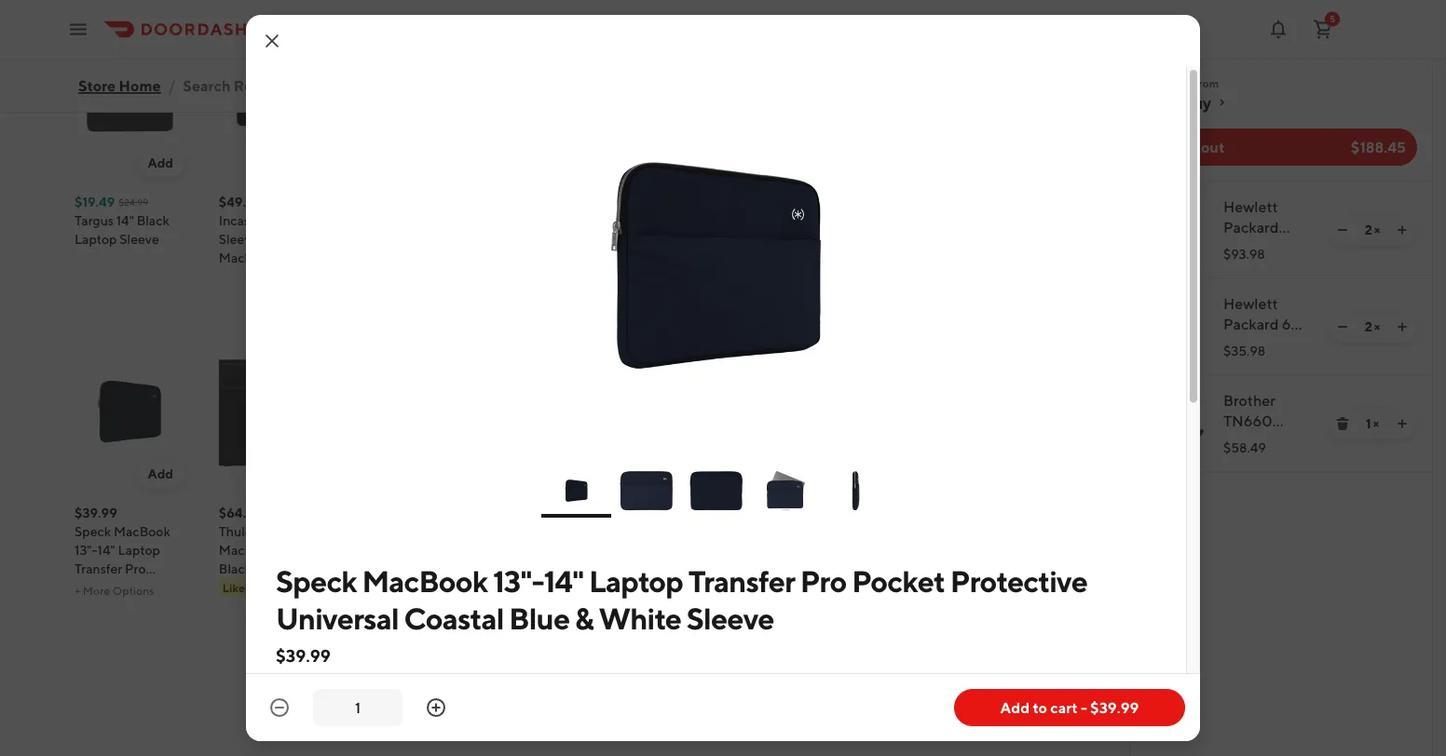 Task type: describe. For each thing, give the bounding box(es) containing it.
"sleeve"
[[265, 72, 345, 99]]

laptop inside $49.95 incase compact sleeve up to macbook 14" black laptop
[[254, 269, 297, 284]]

list containing 2 ×
[[1131, 181, 1433, 474]]

$19.49 $24.99 targus 14" black laptop sleeve
[[75, 194, 170, 247]]

result(s)
[[104, 11, 167, 28]]

sleeve inside the "targus strata 15.6" laptop pewter sleeve"
[[508, 250, 547, 266]]

pkg
[[796, 213, 824, 228]]

black inside targus pulse 16" black & purple laptop sleeve
[[363, 543, 396, 558]]

laptop inside targus pulse 16" black & purple laptop sleeve
[[363, 562, 406, 577]]

$188.45
[[1352, 138, 1407, 156]]

speck
[[276, 564, 357, 599]]

purple
[[410, 543, 449, 558]]

$49.95 incase compact sleeve up to macbook 14" black laptop
[[219, 194, 315, 284]]

protective
[[951, 564, 1088, 599]]

tablet
[[708, 250, 745, 266]]

$64.95 for $64.95 thule gauntlet macbook pro 14" black sleeve likely out of stock
[[219, 506, 262, 521]]

targus pulse 16" black & purple laptop sleeve
[[363, 524, 457, 577]]

1 case from the top
[[652, 213, 682, 228]]

macbook inside the speck macbook 13"-14" laptop transfer pro pocket protective universal coastal blue & white sleeve
[[362, 564, 488, 599]]

× for $35.98
[[1375, 319, 1381, 335]]

sleeve inside $19.49 $24.99 targus 14" black laptop sleeve
[[120, 232, 159, 247]]

$19.99
[[652, 194, 692, 210]]

targus inside $19.49 $24.99 targus 14" black laptop sleeve
[[75, 213, 114, 228]]

$49.99 pkg evergreen 14" laptop sleeve
[[796, 194, 901, 247]]

laptop inside $19.99 $29.99 case logic ashton 13 black laptop & tablet case & sleeve
[[652, 250, 694, 266]]

2 × for $35.98
[[1365, 319, 1381, 335]]

universal
[[276, 601, 399, 636]]

remove one from cart image
[[1336, 223, 1351, 238]]

+
[[75, 584, 81, 598]]

thule for $64.95 thule gauntlet macbook pro 14" black sleeve likely out of stock
[[219, 524, 252, 540]]

$19.99 $29.99 case logic ashton 13 black laptop & tablet case & sleeve
[[652, 194, 745, 284]]

ashton
[[652, 232, 695, 247]]

increase quantity by 1 image
[[425, 697, 447, 720]]

$49.95
[[219, 194, 262, 210]]

add for $64.95 thule gauntlet macbook pro 14" blue sleeve
[[581, 467, 606, 482]]

transfer
[[689, 564, 795, 599]]

1 horizontal spatial $39.99
[[276, 646, 331, 666]]

of
[[280, 582, 291, 595]]

5 items, open order cart image
[[1313, 18, 1335, 41]]

remove one from cart image
[[1336, 320, 1351, 335]]

pocket
[[852, 564, 945, 599]]

open menu image
[[67, 18, 89, 41]]

black inside $64.95 thule gauntlet macbook pro 14" black sleeve likely out of stock
[[219, 562, 252, 577]]

laptop inside $19.49 $24.99 targus 14" black laptop sleeve
[[75, 232, 117, 247]]

15.6"
[[588, 213, 616, 228]]

showing
[[75, 72, 160, 99]]

11 result(s)
[[89, 11, 167, 28]]

strata
[[549, 213, 585, 228]]

cart inside button
[[1051, 700, 1078, 717]]

$49.99
[[796, 194, 840, 210]]

laptop inside $49.99 pkg evergreen 14" laptop sleeve
[[817, 232, 859, 247]]

1 text field
[[324, 698, 392, 719]]

add to cart - $39.99
[[1001, 700, 1140, 717]]

13
[[697, 232, 710, 247]]

white
[[599, 601, 682, 636]]

add for $19.99 $29.99 case logic ashton 13 black laptop & tablet case & sleeve
[[725, 155, 751, 171]]

close image
[[261, 30, 283, 52]]

options
[[113, 584, 154, 598]]

black inside $19.99 $29.99 case logic ashton 13 black laptop & tablet case & sleeve
[[712, 232, 745, 247]]

thule for $64.95 thule gauntlet macbook pro 14" blue sleeve
[[508, 524, 541, 540]]

for
[[234, 72, 262, 99]]

pro for black
[[278, 543, 299, 558]]

results
[[234, 77, 286, 95]]

$58.49
[[1224, 440, 1267, 456]]

add to cart - $39.99 button
[[955, 690, 1186, 727]]

speck macbook 13"-14" laptop transfer pro pocket protective universal coastal blue & white sleeve image
[[390, 82, 1043, 449]]

hewlett packard 65 standard capacity black ink cartridge image
[[1149, 299, 1205, 355]]

11
[[89, 11, 101, 28]]

$39.99 inside button
[[1091, 700, 1140, 717]]

black inside $49.95 incase compact sleeve up to macbook 14" black laptop
[[219, 269, 252, 284]]

14" inside $49.99 pkg evergreen 14" laptop sleeve
[[796, 232, 814, 247]]

compact
[[260, 213, 315, 228]]

brother tn660 high-yield black toner cartridge image
[[1149, 396, 1205, 452]]

16"
[[440, 524, 457, 540]]

$19.49
[[75, 194, 115, 210]]

2 for $93.98
[[1365, 222, 1373, 238]]

laptop inside the "targus strata 15.6" laptop pewter sleeve"
[[508, 232, 550, 247]]

$93.98
[[1224, 247, 1266, 262]]

5 button
[[1305, 11, 1342, 48]]

13"-
[[493, 564, 544, 599]]

decrease quantity by 1 image
[[268, 697, 291, 720]]

pewter
[[553, 232, 595, 247]]



Task type: locate. For each thing, give the bounding box(es) containing it.
pro inside the speck macbook 13"-14" laptop transfer pro pocket protective universal coastal blue & white sleeve
[[801, 564, 847, 599]]

& down ashton
[[684, 269, 693, 284]]

$64.95 up likely
[[219, 506, 262, 521]]

0 horizontal spatial cart
[[1051, 700, 1078, 717]]

& down pulse
[[399, 543, 407, 558]]

add one to cart image
[[1396, 417, 1410, 432]]

$64.95 up 13"-
[[508, 506, 551, 521]]

1 horizontal spatial gauntlet
[[544, 524, 597, 540]]

macbook inside $64.95 thule gauntlet macbook pro 14" black sleeve likely out of stock
[[219, 543, 276, 558]]

&
[[697, 250, 705, 266], [684, 269, 693, 284], [399, 543, 407, 558], [575, 601, 594, 636]]

black inside $19.49 $24.99 targus 14" black laptop sleeve
[[137, 213, 170, 228]]

store home link
[[78, 67, 161, 104]]

laptop
[[75, 232, 117, 247], [508, 232, 550, 247], [817, 232, 859, 247], [652, 250, 694, 266], [254, 269, 297, 284], [363, 562, 406, 577], [589, 564, 683, 599]]

2 2 × from the top
[[1365, 319, 1381, 335]]

× right remove one from cart image
[[1375, 319, 1381, 335]]

to
[[279, 232, 292, 247], [1033, 700, 1048, 717]]

0 horizontal spatial to
[[279, 232, 292, 247]]

1 $64.95 from the left
[[219, 506, 262, 521]]

gauntlet up of
[[255, 524, 308, 540]]

store home / search results
[[78, 77, 286, 95]]

case
[[652, 213, 682, 228], [652, 269, 682, 284]]

0 vertical spatial case
[[652, 213, 682, 228]]

laptop inside the speck macbook 13"-14" laptop transfer pro pocket protective universal coastal blue & white sleeve
[[589, 564, 683, 599]]

your cart from
[[1146, 76, 1219, 89]]

incase
[[219, 213, 257, 228]]

2 for $35.98
[[1365, 319, 1373, 335]]

1 horizontal spatial to
[[1033, 700, 1048, 717]]

best
[[1146, 92, 1179, 112]]

blue inside the speck macbook 13"-14" laptop transfer pro pocket protective universal coastal blue & white sleeve
[[509, 601, 570, 636]]

results
[[164, 72, 230, 99]]

sleeve inside $49.99 pkg evergreen 14" laptop sleeve
[[862, 232, 901, 247]]

$64.95 inside $64.95 thule gauntlet macbook pro 14" blue sleeve
[[508, 506, 551, 521]]

gauntlet up 13"-
[[544, 524, 597, 540]]

sleeve inside $64.95 thule gauntlet macbook pro 14" black sleeve likely out of stock
[[254, 562, 294, 577]]

to left -
[[1033, 700, 1048, 717]]

black up likely
[[219, 562, 252, 577]]

up
[[261, 232, 277, 247]]

checkout
[[1157, 138, 1225, 156]]

gauntlet for blue
[[544, 524, 597, 540]]

store
[[78, 77, 116, 95]]

2 case from the top
[[652, 269, 682, 284]]

× for $93.98
[[1375, 222, 1381, 238]]

add
[[148, 155, 173, 171], [725, 155, 751, 171], [148, 467, 173, 482], [581, 467, 606, 482], [1001, 700, 1030, 717]]

add one to cart image
[[1396, 223, 1410, 238], [1396, 320, 1410, 335]]

+ more options
[[75, 584, 154, 598]]

sleeve inside $49.95 incase compact sleeve up to macbook 14" black laptop
[[219, 232, 259, 247]]

1 horizontal spatial $64.95
[[508, 506, 551, 521]]

0 horizontal spatial $64.95
[[219, 506, 262, 521]]

cart up best buy
[[1172, 76, 1193, 89]]

$64.95 inside $64.95 thule gauntlet macbook pro 14" black sleeve likely out of stock
[[219, 506, 262, 521]]

1 vertical spatial case
[[652, 269, 682, 284]]

2 × for $93.98
[[1365, 222, 1381, 238]]

2 × right remove one from cart image
[[1365, 319, 1381, 335]]

$29.99
[[696, 197, 726, 207]]

14" inside $64.95 thule gauntlet macbook pro 14" black sleeve likely out of stock
[[302, 543, 320, 558]]

2 thule from the left
[[508, 524, 541, 540]]

macbook down purple
[[362, 564, 488, 599]]

$24.99
[[119, 197, 149, 207]]

thule inside $64.95 thule gauntlet macbook pro 14" black sleeve likely out of stock
[[219, 524, 252, 540]]

1 horizontal spatial targus
[[363, 524, 402, 540]]

1 vertical spatial $39.99
[[276, 646, 331, 666]]

thule up likely
[[219, 524, 252, 540]]

2 ×
[[1365, 222, 1381, 238], [1365, 319, 1381, 335]]

black up tablet
[[712, 232, 745, 247]]

laptop down evergreen
[[817, 232, 859, 247]]

1 2 × from the top
[[1365, 222, 1381, 238]]

sleeve inside $19.99 $29.99 case logic ashton 13 black laptop & tablet case & sleeve
[[695, 269, 735, 284]]

1 vertical spatial 2 ×
[[1365, 319, 1381, 335]]

$39.99 right -
[[1091, 700, 1140, 717]]

0 vertical spatial blue
[[508, 562, 535, 577]]

1 vertical spatial cart
[[1051, 700, 1078, 717]]

search
[[183, 77, 231, 95]]

targus for targus pulse 16" black & purple laptop sleeve
[[363, 524, 402, 540]]

cart
[[1172, 76, 1193, 89], [1051, 700, 1078, 717]]

logic
[[684, 213, 717, 228]]

1 horizontal spatial cart
[[1172, 76, 1193, 89]]

14" inside $19.49 $24.99 targus 14" black laptop sleeve
[[116, 213, 134, 228]]

showing results for "sleeve"
[[75, 72, 345, 99]]

0 horizontal spatial targus
[[75, 213, 114, 228]]

best buy link
[[1146, 91, 1418, 114]]

2 vertical spatial $39.99
[[1091, 700, 1140, 717]]

macbook
[[219, 250, 275, 266]]

/
[[168, 77, 176, 95]]

from
[[1195, 76, 1219, 89]]

targus left strata
[[508, 213, 547, 228]]

sleeve inside the speck macbook 13"-14" laptop transfer pro pocket protective universal coastal blue & white sleeve
[[687, 601, 774, 636]]

gauntlet for black
[[255, 524, 308, 540]]

0 vertical spatial add one to cart image
[[1396, 223, 1410, 238]]

add one to cart image right remove one from cart image
[[1396, 320, 1410, 335]]

2 right remove one from cart icon
[[1365, 222, 1373, 238]]

$64.95 for $64.95 thule gauntlet macbook pro 14" blue sleeve
[[508, 506, 551, 521]]

$39.99
[[75, 506, 117, 521], [276, 646, 331, 666], [1091, 700, 1140, 717]]

black left purple
[[363, 543, 396, 558]]

1 add one to cart image from the top
[[1396, 223, 1410, 238]]

& left white
[[575, 601, 594, 636]]

1 vertical spatial add one to cart image
[[1396, 320, 1410, 335]]

to inside button
[[1033, 700, 1048, 717]]

laptop down strata
[[508, 232, 550, 247]]

gauntlet inside $64.95 thule gauntlet macbook pro 14" blue sleeve
[[544, 524, 597, 540]]

pro for blue
[[567, 543, 588, 558]]

targus
[[75, 213, 114, 228], [508, 213, 547, 228], [363, 524, 402, 540]]

1
[[1367, 416, 1371, 432]]

out
[[257, 582, 278, 595]]

1 horizontal spatial thule
[[508, 524, 541, 540]]

1 vertical spatial to
[[1033, 700, 1048, 717]]

evergreen
[[827, 213, 888, 228]]

14"
[[116, 213, 134, 228], [796, 232, 814, 247], [277, 250, 295, 266], [302, 543, 320, 558], [591, 543, 608, 558], [544, 564, 584, 599]]

thule inside $64.95 thule gauntlet macbook pro 14" blue sleeve
[[508, 524, 541, 540]]

hewlett packard high-yield 910xl black ink cartridge image
[[1149, 202, 1205, 258]]

sleeve
[[120, 232, 159, 247], [219, 232, 259, 247], [862, 232, 901, 247], [508, 250, 547, 266], [695, 269, 735, 284], [254, 562, 294, 577], [408, 562, 448, 577], [538, 562, 577, 577], [687, 601, 774, 636]]

1 vertical spatial 2
[[1365, 319, 1373, 335]]

pro
[[278, 543, 299, 558], [567, 543, 588, 558], [801, 564, 847, 599]]

sleeve inside $64.95 thule gauntlet macbook pro 14" blue sleeve
[[538, 562, 577, 577]]

targus down $19.49 at the left top of page
[[75, 213, 114, 228]]

blue
[[508, 562, 535, 577], [509, 601, 570, 636]]

gauntlet
[[255, 524, 308, 540], [544, 524, 597, 540]]

to right up
[[279, 232, 292, 247]]

0 horizontal spatial macbook
[[219, 543, 276, 558]]

5
[[1330, 14, 1336, 24]]

coastal
[[404, 601, 504, 636]]

0 vertical spatial 2
[[1365, 222, 1373, 238]]

thule
[[219, 524, 252, 540], [508, 524, 541, 540]]

cart left -
[[1051, 700, 1078, 717]]

& inside targus pulse 16" black & purple laptop sleeve
[[399, 543, 407, 558]]

× for $58.49
[[1374, 416, 1380, 432]]

likely
[[223, 582, 254, 595]]

pro inside $64.95 thule gauntlet macbook pro 14" blue sleeve
[[567, 543, 588, 558]]

add one to cart image for $35.98
[[1396, 320, 1410, 335]]

0 horizontal spatial gauntlet
[[255, 524, 308, 540]]

laptop down macbook
[[254, 269, 297, 284]]

laptop down ashton
[[652, 250, 694, 266]]

notification bell image
[[1268, 18, 1290, 41]]

gauntlet inside $64.95 thule gauntlet macbook pro 14" black sleeve likely out of stock
[[255, 524, 308, 540]]

targus for targus strata 15.6" laptop pewter sleeve
[[508, 213, 547, 228]]

14" inside $64.95 thule gauntlet macbook pro 14" blue sleeve
[[591, 543, 608, 558]]

buy
[[1182, 92, 1211, 112]]

macbook for black
[[219, 543, 276, 558]]

$39.99 down universal
[[276, 646, 331, 666]]

1 gauntlet from the left
[[255, 524, 308, 540]]

blue inside $64.95 thule gauntlet macbook pro 14" blue sleeve
[[508, 562, 535, 577]]

targus inside the "targus strata 15.6" laptop pewter sleeve"
[[508, 213, 547, 228]]

best buy
[[1146, 92, 1211, 112]]

add for $19.49 $24.99 targus 14" black laptop sleeve
[[148, 155, 173, 171]]

macbook
[[219, 543, 276, 558], [508, 543, 564, 558], [362, 564, 488, 599]]

1 vertical spatial ×
[[1375, 319, 1381, 335]]

2 2 from the top
[[1365, 319, 1373, 335]]

0 horizontal spatial pro
[[278, 543, 299, 558]]

speck macbook 13"-14" laptop transfer pro pocket protective universal coastal blue & white sleeve dialog
[[246, 15, 1201, 757]]

add button
[[136, 148, 185, 178], [136, 148, 185, 178], [714, 148, 762, 178], [714, 148, 762, 178], [136, 460, 185, 489], [136, 460, 185, 489], [570, 460, 618, 489], [570, 460, 618, 489]]

1 horizontal spatial pro
[[567, 543, 588, 558]]

$39.99 up more
[[75, 506, 117, 521]]

1 horizontal spatial macbook
[[362, 564, 488, 599]]

×
[[1375, 222, 1381, 238], [1375, 319, 1381, 335], [1374, 416, 1380, 432]]

2 gauntlet from the left
[[544, 524, 597, 540]]

$64.95
[[219, 506, 262, 521], [508, 506, 551, 521]]

2 horizontal spatial $39.99
[[1091, 700, 1140, 717]]

pulse
[[405, 524, 438, 540]]

0 horizontal spatial thule
[[219, 524, 252, 540]]

2 horizontal spatial pro
[[801, 564, 847, 599]]

case down ashton
[[652, 269, 682, 284]]

add one to cart image right remove one from cart icon
[[1396, 223, 1410, 238]]

2 right remove one from cart image
[[1365, 319, 1373, 335]]

targus strata 15.6" laptop pewter sleeve
[[508, 213, 616, 266]]

$64.95 thule gauntlet macbook pro 14" blue sleeve
[[508, 506, 608, 577]]

2 add one to cart image from the top
[[1396, 320, 1410, 335]]

thule up 13"-
[[508, 524, 541, 540]]

add one to cart image for $93.98
[[1396, 223, 1410, 238]]

targus inside targus pulse 16" black & purple laptop sleeve
[[363, 524, 402, 540]]

1 thule from the left
[[219, 524, 252, 540]]

more
[[83, 584, 110, 598]]

stock
[[293, 582, 323, 595]]

2 horizontal spatial targus
[[508, 213, 547, 228]]

0 vertical spatial ×
[[1375, 222, 1381, 238]]

laptop up white
[[589, 564, 683, 599]]

speck macbook 13"-14" laptop transfer pro pocket protective universal coastal blue & white sleeve
[[276, 564, 1088, 636]]

laptop down $19.49 at the left top of page
[[75, 232, 117, 247]]

your
[[1146, 76, 1170, 89]]

1 vertical spatial blue
[[509, 601, 570, 636]]

-
[[1081, 700, 1088, 717]]

2 $64.95 from the left
[[508, 506, 551, 521]]

black down $24.99
[[137, 213, 170, 228]]

macbook up likely
[[219, 543, 276, 558]]

macbook for blue
[[508, 543, 564, 558]]

remove item from cart image
[[1336, 417, 1351, 432]]

× right 1
[[1374, 416, 1380, 432]]

1 ×
[[1367, 416, 1380, 432]]

& down the 13
[[697, 250, 705, 266]]

laptop down pulse
[[363, 562, 406, 577]]

0 vertical spatial $39.99
[[75, 506, 117, 521]]

targus left pulse
[[363, 524, 402, 540]]

macbook inside $64.95 thule gauntlet macbook pro 14" blue sleeve
[[508, 543, 564, 558]]

macbook up 13"-
[[508, 543, 564, 558]]

14" inside $49.95 incase compact sleeve up to macbook 14" black laptop
[[277, 250, 295, 266]]

home
[[119, 77, 161, 95]]

black
[[137, 213, 170, 228], [712, 232, 745, 247], [219, 269, 252, 284], [363, 543, 396, 558], [219, 562, 252, 577]]

$64.95 thule gauntlet macbook pro 14" black sleeve likely out of stock
[[219, 506, 323, 595]]

0 vertical spatial 2 ×
[[1365, 222, 1381, 238]]

2 horizontal spatial macbook
[[508, 543, 564, 558]]

list
[[1131, 181, 1433, 474]]

0 vertical spatial to
[[279, 232, 292, 247]]

0 vertical spatial cart
[[1172, 76, 1193, 89]]

add inside button
[[1001, 700, 1030, 717]]

14" inside the speck macbook 13"-14" laptop transfer pro pocket protective universal coastal blue & white sleeve
[[544, 564, 584, 599]]

to inside $49.95 incase compact sleeve up to macbook 14" black laptop
[[279, 232, 292, 247]]

case down $19.99
[[652, 213, 682, 228]]

2 × right remove one from cart icon
[[1365, 222, 1381, 238]]

black down macbook
[[219, 269, 252, 284]]

1 2 from the top
[[1365, 222, 1373, 238]]

2
[[1365, 222, 1373, 238], [1365, 319, 1373, 335]]

2 vertical spatial ×
[[1374, 416, 1380, 432]]

& inside the speck macbook 13"-14" laptop transfer pro pocket protective universal coastal blue & white sleeve
[[575, 601, 594, 636]]

0 horizontal spatial $39.99
[[75, 506, 117, 521]]

sleeve inside targus pulse 16" black & purple laptop sleeve
[[408, 562, 448, 577]]

$35.98
[[1224, 344, 1266, 359]]

pro inside $64.95 thule gauntlet macbook pro 14" black sleeve likely out of stock
[[278, 543, 299, 558]]

× right remove one from cart icon
[[1375, 222, 1381, 238]]



Task type: vqa. For each thing, say whether or not it's contained in the screenshot.
the bottommost BREAD,
no



